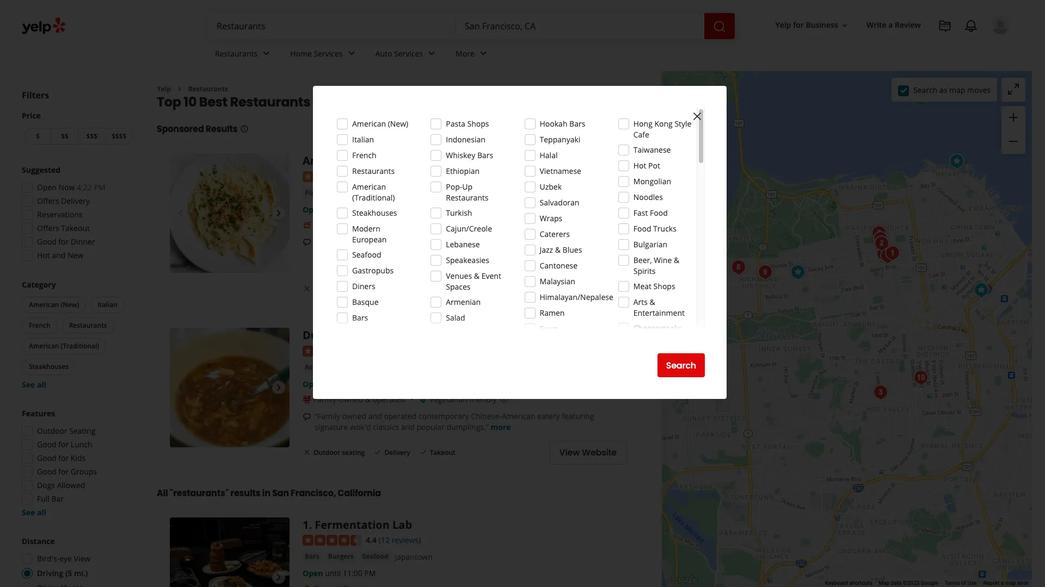 Task type: describe. For each thing, give the bounding box(es) containing it.
cafe
[[633, 130, 649, 140]]

(new) inside button
[[61, 300, 79, 310]]

in
[[262, 488, 270, 500]]

yelp for yelp for business
[[775, 20, 791, 30]]

best
[[199, 93, 228, 111]]

nono image
[[873, 243, 895, 265]]

"i
[[315, 237, 319, 247]]

website for amici's east coast pizzeria at cloudkitchens soma
[[582, 283, 617, 296]]

for for groups
[[58, 467, 69, 477]]

bars link
[[303, 552, 322, 563]]

uzbek
[[540, 182, 562, 192]]

slideshow element for dumpling
[[170, 328, 290, 448]]

(12 reviews)
[[379, 536, 421, 546]]

for for dinner
[[58, 237, 69, 247]]

0 horizontal spatial italian button
[[90, 297, 125, 314]]

& inside beer, wine & spirits
[[674, 255, 679, 266]]

fast
[[633, 208, 648, 218]]

1 vertical spatial francisco,
[[291, 488, 336, 500]]

mission bay
[[358, 188, 400, 199]]

contemporary
[[418, 411, 469, 422]]

1 horizontal spatial san
[[347, 93, 372, 111]]

bars inside "button"
[[305, 553, 319, 562]]

1 vertical spatial 16 checkmark v2 image
[[419, 448, 428, 457]]

category
[[22, 280, 56, 290]]

large group friendly
[[394, 220, 466, 230]]

pot
[[648, 161, 660, 171]]

bottega image
[[910, 367, 932, 389]]

french inside search dialog
[[352, 150, 377, 161]]

map data ©2023 google
[[879, 581, 938, 587]]

more for pizzeria
[[345, 259, 365, 269]]

view website for dumpling baby china bistro
[[559, 447, 617, 460]]

$$$ button
[[78, 128, 105, 145]]

seating for baby
[[342, 449, 365, 458]]

seafood inside button
[[362, 553, 388, 562]]

services for home services
[[314, 48, 343, 59]]

0 vertical spatial delivery
[[61, 196, 90, 206]]

google
[[921, 581, 938, 587]]

4.4 star rating image
[[303, 536, 361, 547]]

shortcuts
[[849, 581, 872, 587]]

for for lunch
[[58, 440, 69, 450]]

good for good for groups
[[37, 467, 56, 477]]

a inside "i love amici's pizza. it's consistently delicious. today, i'm not feeling well at all so i ordered a pizza. the delivery guy came through the front gate and disappeared with my order…"
[[345, 248, 350, 258]]

taiwanese
[[633, 145, 671, 155]]

1 vertical spatial restaurants link
[[188, 84, 228, 94]]

near
[[313, 93, 344, 111]]

terms
[[945, 581, 960, 587]]

"restaurants"
[[170, 488, 229, 500]]

google image
[[665, 574, 701, 588]]

kids
[[71, 453, 86, 464]]

dumpling baby china bistro image
[[787, 262, 809, 283]]

bars right "whiskey"
[[477, 150, 493, 161]]

hot for hot pot
[[633, 161, 646, 171]]

american inside "family owned and operated contemporary chinese-american eatery featuring signature wok'd classics and popular dumplings."
[[502, 411, 535, 422]]

little shucker image
[[871, 233, 893, 254]]

memento sf image
[[870, 382, 892, 404]]

spirits
[[633, 266, 656, 277]]

and right classics
[[401, 422, 415, 433]]

bars down basque
[[352, 313, 368, 323]]

bird's-
[[37, 554, 59, 564]]

16 close v2 image for dumpling baby china bistro
[[303, 448, 311, 457]]

seafood link
[[360, 552, 391, 563]]

offers for offers takeout
[[37, 223, 59, 234]]

map region
[[609, 0, 1045, 588]]

24 chevron down v2 image for home services
[[345, 47, 358, 60]]

jazz
[[540, 245, 553, 255]]

european
[[352, 235, 387, 245]]

my
[[615, 248, 626, 258]]

american up east
[[352, 119, 386, 129]]

venues
[[446, 271, 472, 281]]

offers delivery
[[37, 196, 90, 206]]

close image
[[691, 110, 704, 123]]

(new) inside search dialog
[[388, 119, 408, 129]]

seafood button
[[360, 552, 391, 563]]

open for open until 10:00 pm
[[303, 205, 323, 215]]

chinese-
[[471, 411, 502, 422]]

24 chevron down v2 image for auto services
[[425, 47, 438, 60]]

map for error
[[1005, 581, 1016, 587]]

at inside "i love amici's pizza. it's consistently delicious. today, i'm not feeling well at all so i ordered a pizza. the delivery guy came through the front gate and disappeared with my order…"
[[572, 237, 579, 247]]

restaurants inside the business categories element
[[215, 48, 258, 59]]

asian
[[305, 363, 323, 372]]

dumpling baby china bistro image
[[170, 328, 290, 448]]

american (new) inside search dialog
[[352, 119, 408, 129]]

outdoor for dumpling
[[314, 449, 340, 458]]

french button
[[22, 318, 58, 334]]

pizzeria
[[403, 154, 445, 168]]

for for business
[[793, 20, 804, 30]]

feeling
[[531, 237, 554, 247]]

& for arts & entertainment
[[650, 297, 655, 308]]

diners
[[352, 281, 375, 292]]

results
[[206, 123, 238, 136]]

reviews) for mission bay
[[392, 171, 421, 181]]

dumpling story image
[[870, 228, 892, 250]]

report a map error
[[983, 581, 1029, 587]]

see all for features
[[22, 508, 46, 518]]

italian link
[[328, 188, 353, 199]]

ordered
[[315, 248, 343, 258]]

see for category
[[22, 380, 35, 390]]

as
[[939, 85, 947, 95]]

dumpling baby china bistro
[[303, 328, 454, 343]]

seating for east
[[342, 285, 365, 294]]

fermentation lab image
[[882, 243, 904, 264]]

open for open now 4:22 pm
[[37, 182, 57, 193]]

japantown
[[395, 553, 433, 563]]

pasta shops
[[446, 119, 489, 129]]

bay
[[387, 188, 400, 199]]

use
[[968, 581, 977, 587]]

search image
[[713, 20, 726, 33]]

home services
[[290, 48, 343, 59]]

1 vertical spatial food
[[633, 224, 651, 234]]

slideshow element for amici's
[[170, 154, 290, 273]]

16 catering v2 image
[[303, 221, 311, 230]]

hookah
[[540, 119, 567, 129]]

search for search as map moves
[[913, 85, 937, 95]]

featuring
[[562, 411, 594, 422]]

reservations
[[37, 210, 83, 220]]

16 speech v2 image for dumpling baby china bistro
[[303, 413, 311, 422]]

search for search
[[666, 360, 696, 372]]

asian fusion
[[305, 363, 346, 372]]

the
[[374, 248, 387, 258]]

2 vertical spatial takeout
[[430, 449, 456, 458]]

group containing suggested
[[19, 165, 135, 265]]

style
[[675, 119, 692, 129]]

previous image
[[174, 207, 187, 220]]

data
[[891, 581, 902, 587]]

$$
[[61, 132, 69, 141]]

16 speech v2 image for amici's east coast pizzeria at cloudkitchens soma
[[303, 238, 311, 247]]

family-
[[314, 395, 339, 405]]

catering
[[314, 220, 343, 230]]

sponsored
[[157, 123, 204, 136]]

all for features
[[37, 508, 46, 518]]

salad
[[446, 313, 465, 323]]

french inside button
[[29, 321, 50, 330]]

1 vertical spatial delivery
[[384, 449, 410, 458]]

yelp for yelp link
[[157, 84, 171, 94]]

shops for pasta shops
[[467, 119, 489, 129]]

more for bistro
[[491, 422, 511, 433]]

and up classics
[[368, 411, 382, 422]]

baby
[[358, 328, 385, 343]]

top 10 best restaurants near san francisco, california
[[157, 93, 509, 111]]

signature
[[315, 422, 348, 433]]

(traditional) inside american (traditional) button
[[61, 342, 99, 351]]

trucks
[[653, 224, 677, 234]]

(19 reviews) link
[[379, 170, 421, 182]]

view website link for dumpling baby china bistro
[[549, 441, 627, 465]]

bento peak image
[[754, 262, 776, 283]]

hot for hot and new
[[37, 250, 50, 261]]

lokma image
[[728, 257, 750, 278]]

all for category
[[37, 380, 46, 390]]

view for amici's east coast pizzeria at cloudkitchens soma
[[559, 283, 580, 296]]

turkish
[[446, 208, 472, 218]]

.
[[309, 518, 312, 533]]

asian fusion button
[[303, 362, 348, 373]]

a for report
[[1001, 581, 1004, 587]]

0 vertical spatial california
[[444, 93, 509, 111]]

bistro
[[422, 328, 454, 343]]

good for kids
[[37, 453, 86, 464]]

1 vertical spatial san
[[272, 488, 289, 500]]

1 vertical spatial takeout
[[430, 285, 456, 294]]

yelp for business button
[[771, 15, 854, 35]]

beer,
[[633, 255, 652, 266]]

"i love amici's pizza. it's consistently delicious. today, i'm not feeling well at all so i ordered a pizza. the delivery guy came through the front gate and disappeared with my order…"
[[315, 237, 626, 269]]

until for until 10:00 pm
[[325, 205, 341, 215]]

restaurants inside button
[[69, 321, 107, 330]]

(12 reviews) link
[[379, 534, 421, 546]]

pm for open until 11:00 pm
[[364, 569, 376, 579]]

price group
[[22, 111, 135, 147]]

1 horizontal spatial francisco,
[[375, 93, 442, 111]]

asian fusion link
[[303, 362, 348, 373]]

3.1
[[366, 171, 377, 181]]

armenian
[[446, 297, 481, 308]]

terms of use link
[[945, 581, 977, 587]]

american (new) button
[[22, 297, 86, 314]]

& up wok'd
[[365, 395, 371, 405]]

american (traditional) button
[[22, 339, 106, 355]]

user actions element
[[767, 14, 1026, 81]]

1 vertical spatial friendly
[[470, 395, 497, 405]]

family-owned & operated
[[314, 395, 405, 405]]

group containing category
[[20, 280, 135, 391]]

0 horizontal spatial italian
[[98, 300, 117, 310]]

0 vertical spatial takeout
[[61, 223, 90, 234]]

1 vertical spatial california
[[338, 488, 381, 500]]

0 horizontal spatial at
[[447, 154, 459, 168]]

modern
[[352, 224, 380, 234]]

delicious.
[[443, 237, 476, 247]]

services for auto services
[[394, 48, 423, 59]]

until for until 11:00 pm
[[325, 569, 341, 579]]

16 info v2 image
[[240, 125, 249, 134]]

3 next image from the top
[[272, 571, 285, 585]]



Task type: vqa. For each thing, say whether or not it's contained in the screenshot.
the Coast
yes



Task type: locate. For each thing, give the bounding box(es) containing it.
1 view website from the top
[[559, 283, 617, 296]]

filters
[[22, 89, 49, 101]]

0 horizontal spatial a
[[345, 248, 350, 258]]

yelp inside yelp for business button
[[775, 20, 791, 30]]

1 vertical spatial previous image
[[174, 571, 187, 585]]

operated for and
[[384, 411, 416, 422]]

offers down "reservations"
[[37, 223, 59, 234]]

0 vertical spatial website
[[582, 283, 617, 296]]

4 good from the top
[[37, 467, 56, 477]]

1 see all button from the top
[[22, 380, 46, 390]]

outdoor up good for lunch
[[37, 426, 67, 437]]

2 good from the top
[[37, 440, 56, 450]]

seating left 16 checkmark v2 icon
[[342, 449, 365, 458]]

0 horizontal spatial steakhouses
[[29, 363, 69, 372]]

24 chevron down v2 image inside the restaurants link
[[260, 47, 273, 60]]

16 close v2 image down the 16 family owned v2 icon
[[303, 448, 311, 457]]

next image for amici's
[[272, 207, 285, 220]]

1 vertical spatial next image
[[272, 382, 285, 395]]

zoom out image
[[1007, 135, 1020, 148]]

search down cheesesteaks
[[666, 360, 696, 372]]

good for dinner
[[37, 237, 95, 247]]

outdoor for amici's
[[314, 285, 340, 294]]

1 horizontal spatial at
[[572, 237, 579, 247]]

all
[[157, 488, 168, 500]]

(new) up coast
[[388, 119, 408, 129]]

website down with
[[582, 283, 617, 296]]

1 horizontal spatial services
[[394, 48, 423, 59]]

yelp left the 16 chevron right v2 icon at top left
[[157, 84, 171, 94]]

1 vertical spatial owned
[[342, 411, 366, 422]]

& inside venues & event spaces
[[474, 271, 480, 281]]

delivery right 16 checkmark v2 icon
[[384, 449, 410, 458]]

2 services from the left
[[394, 48, 423, 59]]

0 vertical spatial reviews)
[[392, 171, 421, 181]]

shops
[[467, 119, 489, 129], [654, 281, 675, 292]]

1 vertical spatial outdoor seating
[[314, 449, 365, 458]]

24 chevron down v2 image right auto services
[[425, 47, 438, 60]]

0 vertical spatial at
[[447, 154, 459, 168]]

0 vertical spatial owned
[[339, 395, 363, 405]]

friendly down the turkish
[[439, 220, 466, 230]]

american left eatery
[[502, 411, 535, 422]]

& inside arts & entertainment
[[650, 297, 655, 308]]

steakhouses inside button
[[29, 363, 69, 372]]

0 vertical spatial all
[[581, 237, 589, 247]]

view for dumpling baby china bistro
[[559, 447, 580, 460]]

2 next image from the top
[[272, 382, 285, 395]]

1 horizontal spatial more
[[491, 422, 511, 433]]

malaysian
[[540, 277, 575, 287]]

1 view website link from the top
[[549, 278, 627, 302]]

previous image for fermentation lab image
[[174, 571, 187, 585]]

0 vertical spatial food
[[650, 208, 668, 218]]

more link for pizzeria
[[345, 259, 365, 269]]

french down american (new) button
[[29, 321, 50, 330]]

search as map moves
[[913, 85, 991, 95]]

1 next image from the top
[[272, 207, 285, 220]]

american inside american (new) button
[[29, 300, 59, 310]]

2 previous image from the top
[[174, 571, 187, 585]]

more link
[[345, 259, 365, 269], [491, 422, 511, 433]]

american (new) inside button
[[29, 300, 79, 310]]

1 vertical spatial at
[[572, 237, 579, 247]]

see all button for features
[[22, 508, 46, 518]]

24 chevron down v2 image for more
[[477, 47, 490, 60]]

keyboard shortcuts
[[825, 581, 872, 587]]

0 vertical spatial 16 close v2 image
[[303, 285, 311, 294]]

2 outdoor seating from the top
[[314, 449, 365, 458]]

outdoor seating down signature
[[314, 449, 365, 458]]

projects image
[[938, 20, 952, 33]]

16 close v2 image up dumpling
[[303, 285, 311, 294]]

amici's east coast pizzeria at cloudkitchens soma image
[[170, 154, 290, 273]]

2 website from the top
[[582, 447, 617, 460]]

10:00
[[343, 205, 362, 215]]

2 view website link from the top
[[549, 441, 627, 465]]

outdoor down signature
[[314, 449, 340, 458]]

takeout down popular
[[430, 449, 456, 458]]

steakhouses down american (traditional) button
[[29, 363, 69, 372]]

1 horizontal spatial 16 checkmark v2 image
[[419, 448, 428, 457]]

2 vertical spatial outdoor
[[314, 449, 340, 458]]

1 horizontal spatial yelp
[[775, 20, 791, 30]]

auto services
[[375, 48, 423, 59]]

1 previous image from the top
[[174, 382, 187, 395]]

view
[[559, 283, 580, 296], [559, 447, 580, 460], [74, 554, 90, 564]]

24 chevron down v2 image inside the home services link
[[345, 47, 358, 60]]

california
[[444, 93, 509, 111], [338, 488, 381, 500]]

the snug image
[[868, 222, 890, 244]]

operated for &
[[373, 395, 405, 405]]

see all button for category
[[22, 380, 46, 390]]

24 chevron down v2 image left auto
[[345, 47, 358, 60]]

(traditional) inside search dialog
[[352, 193, 395, 203]]

more link for bistro
[[491, 422, 511, 433]]

16 vegetarian v2 image
[[419, 396, 427, 404]]

& left event
[[474, 271, 480, 281]]

hot inside search dialog
[[633, 161, 646, 171]]

see up distance
[[22, 508, 35, 518]]

map for moves
[[949, 85, 965, 95]]

2 16 speech v2 image from the top
[[303, 413, 311, 422]]

(traditional)
[[352, 193, 395, 203], [61, 342, 99, 351]]

more down chinese-
[[491, 422, 511, 433]]

1 vertical spatial 16 close v2 image
[[303, 448, 311, 457]]

see all down the 'steakhouses' button
[[22, 380, 46, 390]]

option group containing distance
[[19, 537, 135, 588]]

large
[[394, 220, 414, 230]]

1 horizontal spatial american (new)
[[352, 119, 408, 129]]

1 reviews) from the top
[[392, 171, 421, 181]]

east
[[344, 154, 367, 168]]

report a map error link
[[983, 581, 1029, 587]]

1 website from the top
[[582, 283, 617, 296]]

owned for "family
[[342, 411, 366, 422]]

and down "feeling"
[[536, 248, 549, 258]]

for inside button
[[793, 20, 804, 30]]

0 vertical spatial see
[[22, 380, 35, 390]]

vietnamese
[[540, 166, 581, 176]]

steakhouses inside search dialog
[[352, 208, 397, 218]]

1 . fermentation lab
[[303, 518, 412, 533]]

delivery
[[61, 196, 90, 206], [384, 449, 410, 458]]

hard rock cafe image
[[946, 151, 968, 172]]

view website down cantonese
[[559, 283, 617, 296]]

amici's
[[303, 154, 341, 168]]

group
[[1002, 106, 1026, 154], [19, 165, 135, 265], [20, 280, 135, 391], [19, 409, 135, 519]]

4.3 star rating image
[[303, 346, 361, 357]]

french up the 3.1 link
[[352, 150, 377, 161]]

0 horizontal spatial shops
[[467, 119, 489, 129]]

& for venues & event spaces
[[474, 271, 480, 281]]

group containing features
[[19, 409, 135, 519]]

bulgarian
[[633, 240, 667, 250]]

(new) up restaurants button
[[61, 300, 79, 310]]

outdoor seating for dumpling
[[314, 449, 365, 458]]

2 see all from the top
[[22, 508, 46, 518]]

seafood inside search dialog
[[352, 250, 381, 260]]

operated inside "family owned and operated contemporary chinese-american eatery featuring signature wok'd classics and popular dumplings."
[[384, 411, 416, 422]]

next image for dumpling
[[272, 382, 285, 395]]

now
[[59, 182, 75, 193]]

0 horizontal spatial search
[[666, 360, 696, 372]]

& for jazz & blues
[[555, 245, 561, 255]]

0 horizontal spatial (new)
[[61, 300, 79, 310]]

2 until from the top
[[325, 569, 341, 579]]

american (new)
[[352, 119, 408, 129], [29, 300, 79, 310]]

bars button
[[303, 552, 322, 563]]

3 good from the top
[[37, 453, 56, 464]]

arts & entertainment
[[633, 297, 685, 318]]

until down burgers link
[[325, 569, 341, 579]]

good up good for kids
[[37, 440, 56, 450]]

search button
[[657, 354, 705, 378]]

2 seating from the top
[[342, 449, 365, 458]]

1 vertical spatial more link
[[491, 422, 511, 433]]

2 offers from the top
[[37, 223, 59, 234]]

all left "so"
[[581, 237, 589, 247]]

of
[[961, 581, 966, 587]]

slideshow element
[[170, 154, 290, 273], [170, 328, 290, 448], [170, 518, 290, 588]]

today,
[[478, 237, 502, 247]]

marufuku ramen image
[[877, 245, 899, 267]]

1 vertical spatial more
[[491, 422, 511, 433]]

and inside "i love amici's pizza. it's consistently delicious. today, i'm not feeling well at all so i ordered a pizza. the delivery guy came through the front gate and disappeared with my order…"
[[536, 248, 549, 258]]

4 24 chevron down v2 image from the left
[[477, 47, 490, 60]]

good up dogs at the left of the page
[[37, 467, 56, 477]]

good for good for lunch
[[37, 440, 56, 450]]

0 vertical spatial steakhouses
[[352, 208, 397, 218]]

home services link
[[282, 39, 367, 71]]

& right wine
[[674, 255, 679, 266]]

for up good for kids
[[58, 440, 69, 450]]

0 horizontal spatial 16 checkmark v2 image
[[374, 285, 382, 294]]

& right arts
[[650, 297, 655, 308]]

2 16 close v2 image from the top
[[303, 448, 311, 457]]

front
[[499, 248, 516, 258]]

see all button
[[22, 380, 46, 390], [22, 508, 46, 518]]

american down 3.1
[[352, 182, 386, 192]]

pasta
[[446, 119, 465, 129]]

3 slideshow element from the top
[[170, 518, 290, 588]]

hot and new
[[37, 250, 83, 261]]

see for features
[[22, 508, 35, 518]]

view website link for amici's east coast pizzeria at cloudkitchens soma
[[549, 278, 627, 302]]

eatery
[[537, 411, 560, 422]]

fermentation lab image
[[170, 518, 290, 588]]

italian button
[[328, 188, 353, 199], [90, 297, 125, 314]]

american (traditional) up the 'steakhouses' button
[[29, 342, 99, 351]]

0 vertical spatial map
[[949, 85, 965, 95]]

and inside group
[[52, 250, 66, 261]]

1 vertical spatial seating
[[342, 449, 365, 458]]

16 speech v2 image down the 16 family owned v2 icon
[[303, 413, 311, 422]]

for for kids
[[58, 453, 69, 464]]

view website link down cantonese
[[549, 278, 627, 302]]

previous image
[[174, 382, 187, 395], [174, 571, 187, 585]]

outdoor seating
[[37, 426, 95, 437]]

0 vertical spatial italian button
[[328, 188, 353, 199]]

so
[[591, 237, 600, 247]]

takeout up dinner
[[61, 223, 90, 234]]

reviews) for japantown
[[392, 536, 421, 546]]

info icon image
[[470, 221, 478, 229], [470, 221, 478, 229], [500, 395, 509, 404], [500, 395, 509, 404]]

$
[[36, 132, 40, 141]]

pizza. up the
[[365, 237, 385, 247]]

francisco, up .
[[291, 488, 336, 500]]

see down the 'steakhouses' button
[[22, 380, 35, 390]]

owned up '"family'
[[339, 395, 363, 405]]

services
[[314, 48, 343, 59], [394, 48, 423, 59]]

1 vertical spatial operated
[[384, 411, 416, 422]]

outdoor down order…"
[[314, 285, 340, 294]]

business categories element
[[206, 39, 1010, 71]]

1 16 close v2 image from the top
[[303, 285, 311, 294]]

outdoor seating for amici's
[[314, 285, 365, 294]]

notifications image
[[965, 20, 978, 33]]

16 chevron down v2 image
[[840, 21, 849, 30]]

0 horizontal spatial french
[[29, 321, 50, 330]]

all inside "i love amici's pizza. it's consistently delicious. today, i'm not feeling well at all so i ordered a pizza. the delivery guy came through the front gate and disappeared with my order…"
[[581, 237, 589, 247]]

1 offers from the top
[[37, 196, 59, 206]]

bars down 4.4 star rating image at the bottom of the page
[[305, 553, 319, 562]]

2 view website from the top
[[559, 447, 617, 460]]

search dialog
[[0, 0, 1045, 588]]

delivery down open now 4:22 pm on the left of the page
[[61, 196, 90, 206]]

0 vertical spatial (new)
[[388, 119, 408, 129]]

pizza link
[[303, 188, 323, 199]]

0 vertical spatial operated
[[373, 395, 405, 405]]

eye
[[59, 554, 72, 564]]

2 see from the top
[[22, 508, 35, 518]]

0 vertical spatial offers
[[37, 196, 59, 206]]

16 family owned v2 image
[[303, 396, 311, 404]]

and down good for dinner
[[52, 250, 66, 261]]

pm down mission
[[364, 205, 376, 215]]

for down offers takeout
[[58, 237, 69, 247]]

search inside button
[[666, 360, 696, 372]]

san right in
[[272, 488, 289, 500]]

previous image for dumpling baby china bistro image
[[174, 382, 187, 395]]

ethiopian
[[446, 166, 480, 176]]

view up mi.)
[[74, 554, 90, 564]]

1 vertical spatial 16 speech v2 image
[[303, 413, 311, 422]]

2 24 chevron down v2 image from the left
[[345, 47, 358, 60]]

& right jazz
[[555, 245, 561, 255]]

amici's east coast pizzeria at cloudkitchens soma
[[303, 154, 575, 168]]

italian up restaurants button
[[98, 300, 117, 310]]

$$$
[[86, 132, 98, 141]]

website for dumpling baby china bistro
[[582, 447, 617, 460]]

view down cantonese
[[559, 283, 580, 296]]

italian up open until 10:00 pm on the left top
[[330, 188, 351, 198]]

operated
[[373, 395, 405, 405], [384, 411, 416, 422]]

1 see from the top
[[22, 380, 35, 390]]

2 horizontal spatial a
[[1001, 581, 1004, 587]]

bars
[[569, 119, 585, 129], [477, 150, 493, 161], [352, 313, 368, 323], [305, 553, 319, 562]]

next image
[[272, 207, 285, 220], [272, 382, 285, 395], [272, 571, 285, 585]]

search left as
[[913, 85, 937, 95]]

see all down full
[[22, 508, 46, 518]]

delivery
[[389, 248, 417, 258]]

2 vertical spatial a
[[1001, 581, 1004, 587]]

french
[[352, 150, 377, 161], [29, 321, 50, 330]]

american (traditional) inside button
[[29, 342, 99, 351]]

all down full
[[37, 508, 46, 518]]

american inside american (traditional) button
[[29, 342, 59, 351]]

(19 reviews)
[[379, 171, 421, 181]]

0 vertical spatial american (traditional)
[[352, 182, 395, 203]]

24 chevron down v2 image inside auto services link
[[425, 47, 438, 60]]

1 until from the top
[[325, 205, 341, 215]]

i'm
[[504, 237, 515, 247]]

1 vertical spatial pm
[[364, 205, 376, 215]]

write a review link
[[862, 15, 925, 35]]

11:00
[[343, 569, 362, 579]]

gastropubs
[[352, 266, 394, 276]]

food up food trucks
[[650, 208, 668, 218]]

16 close v2 image for amici's east coast pizzeria at cloudkitchens soma
[[303, 285, 311, 294]]

16 close v2 image
[[303, 285, 311, 294], [303, 448, 311, 457]]

pm down seafood link on the bottom of page
[[364, 569, 376, 579]]

amici's east coast pizzeria at cloudkitchens soma image
[[971, 280, 992, 301]]

1 horizontal spatial american (traditional)
[[352, 182, 395, 203]]

american down category
[[29, 300, 59, 310]]

0 vertical spatial 16 checkmark v2 image
[[374, 285, 382, 294]]

good for good for kids
[[37, 453, 56, 464]]

seafood
[[352, 250, 381, 260], [362, 553, 388, 562]]

pm
[[94, 182, 105, 193], [364, 205, 376, 215], [364, 569, 376, 579]]

0 vertical spatial next image
[[272, 207, 285, 220]]

2 vertical spatial slideshow element
[[170, 518, 290, 588]]

pizza. down european
[[352, 248, 372, 258]]

american (traditional) inside search dialog
[[352, 182, 395, 203]]

1 horizontal spatial more link
[[491, 422, 511, 433]]

whiskey bars
[[446, 150, 493, 161]]

16 checkmark v2 image up basque
[[374, 285, 382, 294]]

basque
[[352, 297, 379, 308]]

open up 16 catering v2 icon
[[303, 205, 323, 215]]

hot left pot at the top right of the page
[[633, 161, 646, 171]]

see all for category
[[22, 380, 46, 390]]

1 horizontal spatial search
[[913, 85, 937, 95]]

open up 16 flame v2 icon
[[303, 569, 323, 579]]

0 vertical spatial view website
[[559, 283, 617, 296]]

24 chevron down v2 image right more
[[477, 47, 490, 60]]

italian inside search dialog
[[352, 134, 374, 145]]

good up hot and new on the top left
[[37, 237, 56, 247]]

arts
[[633, 297, 648, 308]]

2 slideshow element from the top
[[170, 328, 290, 448]]

©2023
[[903, 581, 920, 587]]

1 seating from the top
[[342, 285, 365, 294]]

None search field
[[208, 13, 737, 39]]

open for open until 11:00 pm
[[303, 569, 323, 579]]

1 horizontal spatial steakhouses
[[352, 208, 397, 218]]

0 horizontal spatial map
[[949, 85, 965, 95]]

hot down good for dinner
[[37, 250, 50, 261]]

pm for open until 10:00 pm
[[364, 205, 376, 215]]

2 horizontal spatial italian
[[352, 134, 374, 145]]

3.1 star rating image
[[303, 172, 361, 182]]

2 vertical spatial next image
[[272, 571, 285, 585]]

0 vertical spatial view
[[559, 283, 580, 296]]

beer, wine & spirits
[[633, 255, 679, 277]]

$$$$ button
[[105, 128, 133, 145]]

steakhouses up the modern
[[352, 208, 397, 218]]

24 chevron down v2 image inside more link
[[477, 47, 490, 60]]

1 vertical spatial shops
[[654, 281, 675, 292]]

1 16 speech v2 image from the top
[[303, 238, 311, 247]]

0 horizontal spatial more link
[[345, 259, 365, 269]]

16 checkmark v2 image
[[374, 285, 382, 294], [419, 448, 428, 457]]

2 reviews) from the top
[[392, 536, 421, 546]]

guy
[[418, 248, 431, 258]]

halal
[[540, 150, 558, 161]]

0 vertical spatial pizza.
[[365, 237, 385, 247]]

dogs
[[37, 481, 55, 491]]

1 slideshow element from the top
[[170, 154, 290, 273]]

(traditional) down 3.1
[[352, 193, 395, 203]]

2 vertical spatial view
[[74, 554, 90, 564]]

0 horizontal spatial san
[[272, 488, 289, 500]]

0 vertical spatial restaurants link
[[206, 39, 282, 71]]

good for good for dinner
[[37, 237, 56, 247]]

pm for open now 4:22 pm
[[94, 182, 105, 193]]

1 vertical spatial outdoor
[[37, 426, 67, 437]]

owned inside "family owned and operated contemporary chinese-american eatery featuring signature wok'd classics and popular dumplings."
[[342, 411, 366, 422]]

owned for family-
[[339, 395, 363, 405]]

0 horizontal spatial american (traditional)
[[29, 342, 99, 351]]

0 vertical spatial french
[[352, 150, 377, 161]]

see all button down full
[[22, 508, 46, 518]]

seafood down 4.4
[[362, 553, 388, 562]]

0 vertical spatial italian
[[352, 134, 374, 145]]

0 vertical spatial until
[[325, 205, 341, 215]]

takeout down venues
[[430, 285, 456, 294]]

24 chevron down v2 image left home
[[260, 47, 273, 60]]

view website for amici's east coast pizzeria at cloudkitchens soma
[[559, 283, 617, 296]]

1 vertical spatial view
[[559, 447, 580, 460]]

zoom in image
[[1007, 111, 1020, 124]]

1 horizontal spatial map
[[1005, 581, 1016, 587]]

a for write
[[889, 20, 893, 30]]

0 vertical spatial yelp
[[775, 20, 791, 30]]

until up catering
[[325, 205, 341, 215]]

dumplings."
[[447, 422, 489, 433]]

view website down featuring
[[559, 447, 617, 460]]

1 vertical spatial american (new)
[[29, 300, 79, 310]]

1 vertical spatial offers
[[37, 223, 59, 234]]

1 good from the top
[[37, 237, 56, 247]]

up
[[462, 182, 473, 192]]

reviews) up bay
[[392, 171, 421, 181]]

through
[[454, 248, 483, 258]]

offers for offers delivery
[[37, 196, 59, 206]]

0 vertical spatial 16 speech v2 image
[[303, 238, 311, 247]]

map right as
[[949, 85, 965, 95]]

for left business
[[793, 20, 804, 30]]

order…"
[[315, 259, 343, 269]]

16 chevron right v2 image
[[175, 85, 184, 94]]

1 vertical spatial italian
[[330, 188, 351, 198]]

24 chevron down v2 image
[[260, 47, 273, 60], [345, 47, 358, 60], [425, 47, 438, 60], [477, 47, 490, 60]]

1 vertical spatial yelp
[[157, 84, 171, 94]]

0 vertical spatial outdoor
[[314, 285, 340, 294]]

view down featuring
[[559, 447, 580, 460]]

wine
[[654, 255, 672, 266]]

classics
[[373, 422, 399, 433]]

american (traditional) down 3.1
[[352, 182, 395, 203]]

services right auto
[[394, 48, 423, 59]]

write a review
[[867, 20, 921, 30]]

burgers button
[[326, 552, 356, 563]]

it's
[[387, 237, 397, 247]]

shops for meat shops
[[654, 281, 675, 292]]

0 vertical spatial see all
[[22, 380, 46, 390]]

0 horizontal spatial services
[[314, 48, 343, 59]]

yelp left business
[[775, 20, 791, 30]]

0 horizontal spatial yelp
[[157, 84, 171, 94]]

open down suggested
[[37, 182, 57, 193]]

1 services from the left
[[314, 48, 343, 59]]

16 speech v2 image left "i
[[303, 238, 311, 247]]

option group
[[19, 537, 135, 588]]

1 vertical spatial a
[[345, 248, 350, 258]]

1 vertical spatial (traditional)
[[61, 342, 99, 351]]

1 vertical spatial american (traditional)
[[29, 342, 99, 351]]

1 horizontal spatial italian
[[330, 188, 351, 198]]

1 horizontal spatial shops
[[654, 281, 675, 292]]

1 outdoor seating from the top
[[314, 285, 365, 294]]

disappeared
[[551, 248, 596, 258]]

reviews)
[[392, 171, 421, 181], [392, 536, 421, 546]]

all
[[581, 237, 589, 247], [37, 380, 46, 390], [37, 508, 46, 518]]

seafood down european
[[352, 250, 381, 260]]

pm right '4:22'
[[94, 182, 105, 193]]

yelp link
[[157, 84, 171, 94]]

1 24 chevron down v2 image from the left
[[260, 47, 273, 60]]

1 vertical spatial map
[[1005, 581, 1016, 587]]

more link down "amici's"
[[345, 259, 365, 269]]

1 horizontal spatial (new)
[[388, 119, 408, 129]]

0 vertical spatial seating
[[342, 285, 365, 294]]

1 vertical spatial pizza.
[[352, 248, 372, 258]]

bars up teppanyaki
[[569, 119, 585, 129]]

0 vertical spatial search
[[913, 85, 937, 95]]

for down good for kids
[[58, 467, 69, 477]]

0 vertical spatial francisco,
[[375, 93, 442, 111]]

good for lunch
[[37, 440, 92, 450]]

24 chevron down v2 image for restaurants
[[260, 47, 273, 60]]

0 vertical spatial outdoor seating
[[314, 285, 365, 294]]

website down featuring
[[582, 447, 617, 460]]

expand map image
[[1007, 83, 1020, 96]]

16 speech v2 image
[[303, 238, 311, 247], [303, 413, 311, 422]]

3 24 chevron down v2 image from the left
[[425, 47, 438, 60]]

open for open
[[303, 379, 323, 390]]

hookah bars
[[540, 119, 585, 129]]

2 see all button from the top
[[22, 508, 46, 518]]

2 vertical spatial all
[[37, 508, 46, 518]]

(traditional) down restaurants button
[[61, 342, 99, 351]]

restaurants link
[[206, 39, 282, 71], [188, 84, 228, 94]]

16 checkmark v2 image
[[374, 448, 382, 457]]

1 see all from the top
[[22, 380, 46, 390]]

1 horizontal spatial italian button
[[328, 188, 353, 199]]

0 vertical spatial see all button
[[22, 380, 46, 390]]

0 horizontal spatial friendly
[[439, 220, 466, 230]]

16 flame v2 image
[[303, 585, 311, 588]]

map left error
[[1005, 581, 1016, 587]]



